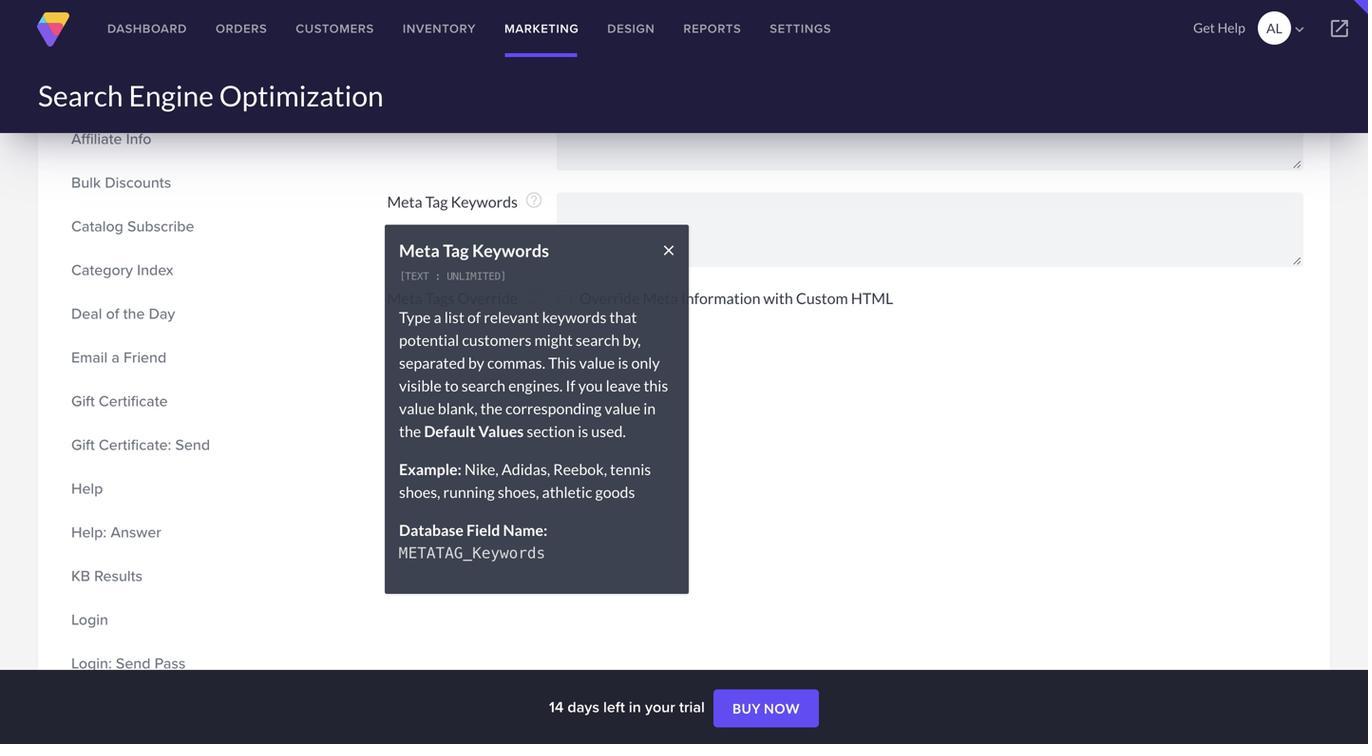 Task type: describe. For each thing, give the bounding box(es) containing it.
keywords for meta tag keywords [text : unlimited]
[[472, 240, 549, 261]]

optimization
[[219, 78, 384, 113]]

kb
[[71, 564, 90, 587]]

tag for meta tag keywords
[[425, 192, 448, 211]]

tag for meta tag title help_outline
[[462, 18, 485, 37]]

kb results
[[71, 564, 143, 587]]

engine
[[129, 78, 214, 113]]

catalog subscribe
[[71, 215, 194, 237]]

only
[[631, 354, 660, 372]]

gift for gift certificate
[[71, 390, 95, 412]]

running
[[443, 483, 495, 501]]

html
[[851, 289, 893, 307]]

commas.
[[487, 354, 545, 372]]

left
[[603, 696, 625, 718]]

meta for meta tag description
[[376, 96, 411, 115]]

bulk discounts
[[71, 171, 171, 193]]

0 vertical spatial search
[[576, 331, 620, 349]]

value up you
[[579, 354, 615, 372]]

category index
[[71, 258, 173, 281]]

engines.
[[509, 376, 563, 395]]

override meta information with custom html
[[580, 289, 893, 307]]

info
[[126, 127, 151, 150]]

metatag_keywords
[[399, 544, 546, 562]]

1 vertical spatial help
[[71, 477, 103, 499]]

login link
[[71, 603, 275, 636]]

customers
[[296, 19, 374, 38]]

1 vertical spatial is
[[578, 422, 588, 441]]

14
[[549, 696, 564, 718]]

get help
[[1194, 19, 1246, 36]]

days
[[568, 696, 600, 718]]

database field name: metatag_keywords
[[399, 521, 548, 562]]

trial
[[679, 696, 705, 718]]

buy now link
[[714, 690, 819, 728]]

help_outline for meta tags override help_outline
[[525, 287, 544, 306]]

values
[[479, 422, 524, 441]]

adidas,
[[502, 460, 550, 479]]

name:
[[503, 521, 548, 539]]

default
[[424, 422, 476, 441]]

by,
[[623, 331, 641, 349]]

by
[[468, 354, 485, 372]]

about us link
[[71, 79, 275, 111]]

meta for meta tag title help_outline
[[424, 18, 459, 37]]

goods
[[595, 483, 635, 501]]

visible
[[399, 376, 442, 395]]

meta tag keywords
[[387, 192, 518, 211]]

athletic
[[542, 483, 592, 501]]

potential
[[399, 331, 459, 349]]

[text
[[399, 270, 429, 282]]

separated
[[399, 354, 465, 372]]

bulk discounts link
[[71, 166, 275, 199]]

tennis
[[610, 460, 651, 479]]

value down leave
[[605, 399, 641, 418]]

discounts
[[105, 171, 171, 193]]

gift certificate link
[[71, 385, 275, 417]]

custom
[[796, 289, 848, 307]]

to
[[445, 376, 459, 395]]

nike,
[[465, 460, 499, 479]]

keywords
[[542, 308, 607, 326]]

1 vertical spatial the
[[481, 399, 503, 418]]

al
[[1267, 20, 1283, 36]]

unlimited]
[[447, 270, 507, 282]]

gift certificate: send
[[71, 433, 210, 456]]

get
[[1194, 19, 1215, 36]]

0 vertical spatial send
[[175, 433, 210, 456]]

type
[[399, 308, 431, 326]]

meta for meta tag keywords
[[387, 192, 423, 211]]

2 shoes, from the left
[[498, 483, 539, 501]]

now
[[764, 700, 800, 717]]

list
[[444, 308, 465, 326]]

buy now
[[733, 700, 800, 717]]

a for type
[[434, 308, 442, 326]]

with
[[764, 289, 793, 307]]

subscribe
[[127, 215, 194, 237]]

description
[[440, 96, 518, 115]]

login: send pass
[[71, 652, 186, 674]]

certificate
[[99, 390, 168, 412]]

meta tag description
[[376, 96, 518, 115]]

search engine optimization
[[38, 78, 384, 113]]

affiliate info
[[71, 127, 151, 150]]

0 horizontal spatial send
[[116, 652, 151, 674]]

used.
[[591, 422, 626, 441]]

al 
[[1267, 20, 1308, 38]]

day
[[149, 302, 175, 325]]

settings
[[770, 19, 832, 38]]

meta tag keywords [text : unlimited]
[[399, 240, 549, 282]]

in inside type a list of relevant keywords that potential customers might search by, separated by commas. this value is only visible to search engines. if you leave this value blank, the corresponding value in the
[[644, 399, 656, 418]]

0 horizontal spatial in
[[629, 696, 641, 718]]

dashboard link
[[93, 0, 201, 57]]



Task type: vqa. For each thing, say whether or not it's contained in the screenshot.
Meta Tag Keywords [Text : Unlimited]
yes



Task type: locate. For each thing, give the bounding box(es) containing it.
1 vertical spatial help_outline
[[525, 191, 544, 210]]

in down this
[[644, 399, 656, 418]]

override up that
[[580, 289, 640, 307]]

1 horizontal spatial of
[[467, 308, 481, 326]]

override down unlimited]
[[458, 289, 518, 307]]

0 horizontal spatial is
[[578, 422, 588, 441]]

deal
[[71, 302, 102, 325]]

0 vertical spatial help
[[1218, 19, 1246, 36]]

3 help_outline from the top
[[525, 287, 544, 306]]

meta for meta tag keywords [text : unlimited]
[[399, 240, 440, 261]]

1 horizontal spatial send
[[175, 433, 210, 456]]

help_outline right title
[[525, 16, 544, 35]]

a
[[434, 308, 442, 326], [112, 346, 120, 368]]

send down gift certificate link
[[175, 433, 210, 456]]

:
[[435, 270, 441, 282]]

meta inside meta tag keywords [text : unlimited]
[[399, 240, 440, 261]]

gift down email
[[71, 390, 95, 412]]

the left default
[[399, 422, 421, 441]]

a right email
[[112, 346, 120, 368]]

a left "list"
[[434, 308, 442, 326]]

meta inside meta tags override help_outline
[[387, 289, 423, 307]]

0 vertical spatial a
[[434, 308, 442, 326]]

is left only
[[618, 354, 629, 372]]

keywords up unlimited]
[[472, 240, 549, 261]]

login:
[[71, 652, 112, 674]]

default values section is used.
[[424, 422, 626, 441]]

1 horizontal spatial is
[[618, 354, 629, 372]]

14 days left in your trial
[[549, 696, 709, 718]]

1 horizontal spatial shoes,
[[498, 483, 539, 501]]

tag up unlimited]
[[443, 240, 469, 261]]

catalog subscribe link
[[71, 210, 275, 242]]

meta tag title help_outline
[[424, 16, 544, 37]]

0 vertical spatial gift
[[71, 390, 95, 412]]

keywords up meta tag keywords [text : unlimited]
[[451, 192, 518, 211]]

in right left at the bottom
[[629, 696, 641, 718]]

answer
[[111, 521, 161, 543]]

gift certificate
[[71, 390, 168, 412]]

tag up meta tag keywords [text : unlimited]
[[425, 192, 448, 211]]

example:
[[399, 460, 462, 479]]

help: answer link
[[71, 516, 275, 548]]

2 gift from the top
[[71, 433, 95, 456]]

tag left description
[[414, 96, 437, 115]]

help:
[[71, 521, 107, 543]]

the up values
[[481, 399, 503, 418]]

1 gift from the top
[[71, 390, 95, 412]]

value
[[579, 354, 615, 372], [399, 399, 435, 418], [605, 399, 641, 418]]

section
[[527, 422, 575, 441]]

1 horizontal spatial override
[[580, 289, 640, 307]]

bulk
[[71, 171, 101, 193]]

0 horizontal spatial help
[[71, 477, 103, 499]]

help
[[1218, 19, 1246, 36], [71, 477, 103, 499]]

keywords
[[451, 192, 518, 211], [472, 240, 549, 261]]

help_outline inside meta tag title help_outline
[[525, 16, 544, 35]]

shoes, down example:
[[399, 483, 440, 501]]

information
[[681, 289, 761, 307]]

is
[[618, 354, 629, 372], [578, 422, 588, 441]]

gift certificate: send link
[[71, 429, 275, 461]]

meta
[[424, 18, 459, 37], [376, 96, 411, 115], [387, 192, 423, 211], [399, 240, 440, 261], [387, 289, 423, 307], [643, 289, 678, 307]]

1 vertical spatial gift
[[71, 433, 95, 456]]

tag inside meta tag keywords [text : unlimited]
[[443, 240, 469, 261]]

customers
[[462, 331, 532, 349]]

a for email
[[112, 346, 120, 368]]

database
[[399, 521, 464, 539]]

design
[[607, 19, 655, 38]]

help_outline right meta tag keywords
[[525, 191, 544, 210]]

keywords inside meta tag keywords [text : unlimited]
[[472, 240, 549, 261]]

send left the "pass"
[[116, 652, 151, 674]]

gift
[[71, 390, 95, 412], [71, 433, 95, 456]]

about
[[71, 84, 112, 106]]

tag for meta tag description
[[414, 96, 437, 115]]

search down keywords
[[576, 331, 620, 349]]

email a friend
[[71, 346, 167, 368]]

0 horizontal spatial override
[[458, 289, 518, 307]]

help: answer
[[71, 521, 161, 543]]

index
[[137, 258, 173, 281]]

orders
[[216, 19, 267, 38]]

if
[[566, 376, 576, 395]]

help_outline inside meta tags override help_outline
[[525, 287, 544, 306]]

 link
[[1311, 0, 1368, 57]]

catalog
[[71, 215, 123, 237]]

help link
[[71, 472, 275, 505]]

might
[[535, 331, 573, 349]]

value down the visible
[[399, 399, 435, 418]]

login: send pass link
[[71, 647, 275, 679]]

blank,
[[438, 399, 478, 418]]

1 shoes, from the left
[[399, 483, 440, 501]]

meta tags override help_outline
[[387, 287, 544, 307]]

shoes, down adidas,
[[498, 483, 539, 501]]

login
[[71, 608, 108, 631]]

1 help_outline from the top
[[525, 16, 544, 35]]

tag left title
[[462, 18, 485, 37]]

1 vertical spatial search
[[462, 376, 506, 395]]

affiliate
[[71, 127, 122, 150]]

of right "list"
[[467, 308, 481, 326]]

2 horizontal spatial the
[[481, 399, 503, 418]]

2 override from the left
[[580, 289, 640, 307]]

affiliate info link
[[71, 123, 275, 155]]

inventory
[[403, 19, 476, 38]]

override inside meta tags override help_outline
[[458, 289, 518, 307]]

1 vertical spatial keywords
[[472, 240, 549, 261]]

your
[[645, 696, 675, 718]]

of inside type a list of relevant keywords that potential customers might search by, separated by commas. this value is only visible to search engines. if you leave this value blank, the corresponding value in the
[[467, 308, 481, 326]]

corresponding
[[506, 399, 602, 418]]

0 horizontal spatial a
[[112, 346, 120, 368]]

gift for gift certificate: send
[[71, 433, 95, 456]]

2 help_outline from the top
[[525, 191, 544, 210]]

0 horizontal spatial shoes,
[[399, 483, 440, 501]]

0 vertical spatial keywords
[[451, 192, 518, 211]]

email
[[71, 346, 108, 368]]

None text field
[[557, 96, 1304, 171]]

1 horizontal spatial search
[[576, 331, 620, 349]]

is left used.
[[578, 422, 588, 441]]

0 horizontal spatial search
[[462, 376, 506, 395]]

reebok,
[[553, 460, 607, 479]]

buy
[[733, 700, 761, 717]]

help_outline for meta tag title help_outline
[[525, 16, 544, 35]]

send
[[175, 433, 210, 456], [116, 652, 151, 674]]

None text field
[[557, 192, 1304, 267]]

leave
[[606, 376, 641, 395]]

about us
[[71, 84, 134, 106]]

2 vertical spatial the
[[399, 422, 421, 441]]

deal of the day
[[71, 302, 175, 325]]

the left day
[[123, 302, 145, 325]]

1 vertical spatial send
[[116, 652, 151, 674]]

0 vertical spatial the
[[123, 302, 145, 325]]

1 vertical spatial in
[[629, 696, 641, 718]]

results
[[94, 564, 143, 587]]

tag for meta tag keywords [text : unlimited]
[[443, 240, 469, 261]]

0 vertical spatial in
[[644, 399, 656, 418]]

marketing
[[505, 19, 579, 38]]

meta inside meta tag title help_outline
[[424, 18, 459, 37]]


[[1329, 17, 1351, 40]]

help right the get on the top of the page
[[1218, 19, 1246, 36]]

1 horizontal spatial in
[[644, 399, 656, 418]]


[[1291, 21, 1308, 38]]

override
[[458, 289, 518, 307], [580, 289, 640, 307]]

search
[[38, 78, 123, 113]]

search down by
[[462, 376, 506, 395]]

in
[[644, 399, 656, 418], [629, 696, 641, 718]]

a inside type a list of relevant keywords that potential customers might search by, separated by commas. this value is only visible to search engines. if you leave this value blank, the corresponding value in the
[[434, 308, 442, 326]]

deal of the day link
[[71, 297, 275, 330]]

of right 'deal'
[[106, 302, 119, 325]]

of
[[106, 302, 119, 325], [467, 308, 481, 326]]

help up the help:
[[71, 477, 103, 499]]

friend
[[124, 346, 167, 368]]

help_outline up relevant
[[525, 287, 544, 306]]

keywords for meta tag keywords
[[451, 192, 518, 211]]

kb results link
[[71, 560, 275, 592]]

nike, adidas, reebok, tennis shoes, running shoes, athletic goods
[[399, 460, 651, 501]]

tag inside meta tag title help_outline
[[462, 18, 485, 37]]

meta for meta tags override help_outline
[[387, 289, 423, 307]]

that
[[610, 308, 637, 326]]

category index link
[[71, 254, 275, 286]]

this
[[548, 354, 576, 372]]

0 horizontal spatial the
[[123, 302, 145, 325]]

1 override from the left
[[458, 289, 518, 307]]

2 vertical spatial help_outline
[[525, 287, 544, 306]]

1 horizontal spatial the
[[399, 422, 421, 441]]

gift inside gift certificate: send link
[[71, 433, 95, 456]]

1 horizontal spatial help
[[1218, 19, 1246, 36]]

tag
[[462, 18, 485, 37], [414, 96, 437, 115], [425, 192, 448, 211], [443, 240, 469, 261]]

pass
[[155, 652, 186, 674]]

0 vertical spatial is
[[618, 354, 629, 372]]

gift left certificate:
[[71, 433, 95, 456]]

is inside type a list of relevant keywords that potential customers might search by, separated by commas. this value is only visible to search engines. if you leave this value blank, the corresponding value in the
[[618, 354, 629, 372]]

0 vertical spatial help_outline
[[525, 16, 544, 35]]

0 horizontal spatial of
[[106, 302, 119, 325]]

1 horizontal spatial a
[[434, 308, 442, 326]]

this
[[644, 376, 668, 395]]

1 vertical spatial a
[[112, 346, 120, 368]]

title
[[488, 18, 518, 37]]

gift inside gift certificate link
[[71, 390, 95, 412]]

shoes,
[[399, 483, 440, 501], [498, 483, 539, 501]]



